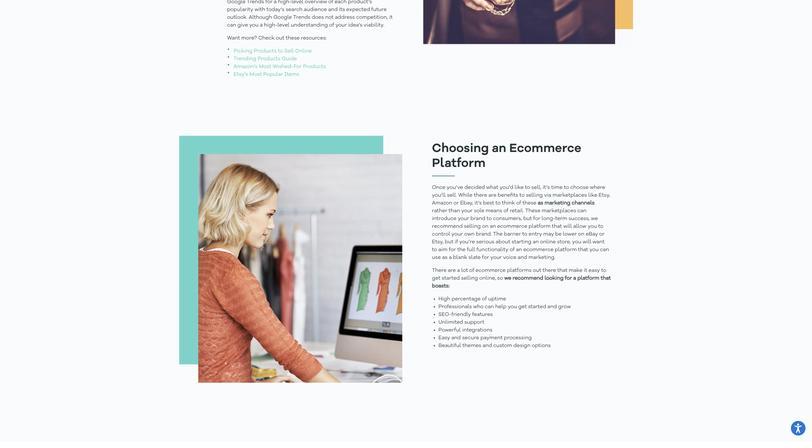Task type: locate. For each thing, give the bounding box(es) containing it.
1 vertical spatial ecommerce
[[524, 248, 554, 253]]

sole
[[474, 209, 485, 214]]

0 vertical spatial started
[[442, 276, 460, 281]]

2 vertical spatial ecommerce
[[476, 268, 506, 274]]

get inside there are a lot of ecommerce platforms out there that make it easy to get started selling online, so
[[432, 276, 441, 281]]

lot
[[462, 268, 469, 274]]

2 horizontal spatial platform
[[578, 276, 600, 281]]

platform down store, on the right bottom of the page
[[555, 248, 577, 253]]

can
[[578, 209, 587, 214], [601, 248, 610, 253], [485, 305, 494, 310]]

these
[[286, 36, 300, 41], [523, 201, 537, 206]]

1 horizontal spatial are
[[489, 193, 497, 198]]

2 horizontal spatial a
[[574, 276, 577, 281]]

of up consumers,
[[504, 209, 509, 214]]

make
[[569, 268, 583, 274]]

1 vertical spatial as
[[443, 255, 448, 261]]

0 horizontal spatial but
[[445, 240, 454, 245]]

of inside "high percentage of uptime professionals who can help you get started and grow seo-friendly features unlimited support powerful integrations easy and secure payment processing beautiful themes and custom design options"
[[482, 297, 487, 302]]

0 vertical spatial are
[[489, 193, 497, 198]]

selling down sell,
[[526, 193, 543, 198]]

these
[[526, 209, 541, 214]]

of inside 'once you've decided what you'd like to sell, it's time to choose where you'll sell. while there are benefits to selling via marketplaces like etsy, amazon or ebay, it's best to think of these'
[[517, 201, 522, 206]]

of right "lot"
[[470, 268, 475, 274]]

ecommerce up online,
[[476, 268, 506, 274]]

0 vertical spatial will
[[564, 224, 573, 229]]

0 vertical spatial out
[[276, 36, 285, 41]]

1 vertical spatial started
[[529, 305, 547, 310]]

ecommerce
[[498, 224, 528, 229], [524, 248, 554, 253], [476, 268, 506, 274]]

0 vertical spatial but
[[524, 216, 532, 222]]

of up the who
[[482, 297, 487, 302]]

of up retail.
[[517, 201, 522, 206]]

marketplaces down marketing
[[542, 209, 577, 214]]

are down "what"
[[489, 193, 497, 198]]

recommend down "introduce" on the right of page
[[432, 224, 463, 229]]

as
[[538, 201, 544, 206], [443, 255, 448, 261]]

0 horizontal spatial are
[[448, 268, 456, 274]]

0 horizontal spatial a
[[449, 255, 452, 261]]

1 vertical spatial a
[[458, 268, 460, 274]]

marketplaces inside as marketing channels rather than your sole means of retail. these marketplaces can introduce your brand to consumers, but for long-term success, we recommend selling on an ecommerce platform that will allow you to control your own brand. the barrier to entry may be lower on ebay or etsy, but if you're serious about starting an online store, you will want to aim for the full functionality of an ecommerce platform that you can use as a blank slate for your voice and marketing.
[[542, 209, 577, 214]]

products up 'trending products guide' link
[[254, 49, 277, 54]]

1 horizontal spatial there
[[543, 268, 557, 274]]

picking products to sell online link
[[234, 49, 312, 54]]

0 vertical spatial marketplaces
[[553, 193, 588, 198]]

of inside there are a lot of ecommerce platforms out there that make it easy to get started selling online, so
[[470, 268, 475, 274]]

out right check
[[276, 36, 285, 41]]

0 horizontal spatial get
[[432, 276, 441, 281]]

these inside 'once you've decided what you'd like to sell, it's time to choose where you'll sell. while there are benefits to selling via marketplaces like etsy, amazon or ebay, it's best to think of these'
[[523, 201, 537, 206]]

products
[[254, 49, 277, 54], [258, 56, 281, 62], [303, 64, 326, 69]]

open accessibe: accessibility options, statement and help image
[[796, 424, 803, 434]]

1 vertical spatial out
[[533, 268, 542, 274]]

0 vertical spatial or
[[454, 201, 459, 206]]

a left blank
[[449, 255, 452, 261]]

choose
[[571, 185, 589, 190]]

but
[[524, 216, 532, 222], [445, 240, 454, 245]]

looking
[[545, 276, 564, 281]]

for inside we recommend looking for a platform that boasts:
[[565, 276, 573, 281]]

of
[[517, 201, 522, 206], [504, 209, 509, 214], [510, 248, 515, 253], [470, 268, 475, 274], [482, 297, 487, 302]]

recommend inside we recommend looking for a platform that boasts:
[[513, 276, 544, 281]]

1 horizontal spatial it's
[[543, 185, 551, 190]]

to left sell
[[278, 49, 283, 54]]

most
[[259, 64, 272, 69], [250, 72, 262, 77]]

your
[[462, 209, 473, 214], [458, 216, 470, 222], [452, 232, 463, 237], [491, 255, 502, 261]]

it's up via
[[543, 185, 551, 190]]

so
[[498, 276, 504, 281]]

1 horizontal spatial recommend
[[513, 276, 544, 281]]

marketplaces down the choose
[[553, 193, 588, 198]]

0 horizontal spatial can
[[485, 305, 494, 310]]

and down payment
[[483, 344, 493, 349]]

design
[[514, 344, 531, 349]]

0 vertical spatial get
[[432, 276, 441, 281]]

ecommerce up barrier
[[498, 224, 528, 229]]

2 horizontal spatial can
[[601, 248, 610, 253]]

etsy, down where
[[599, 193, 611, 198]]

on up brand.
[[483, 224, 489, 229]]

most down 'trending products guide' link
[[259, 64, 272, 69]]

products right for
[[303, 64, 326, 69]]

we right so
[[505, 276, 512, 281]]

0 vertical spatial it's
[[543, 185, 551, 190]]

to left sell,
[[526, 185, 531, 190]]

your down than
[[458, 216, 470, 222]]

1 vertical spatial these
[[523, 201, 537, 206]]

0 horizontal spatial out
[[276, 36, 285, 41]]

we
[[592, 216, 599, 222], [505, 276, 512, 281]]

selling up own
[[464, 224, 481, 229]]

trending products guide link
[[234, 56, 297, 62]]

ecommerce inside there are a lot of ecommerce platforms out there that make it easy to get started selling online, so
[[476, 268, 506, 274]]

and
[[518, 255, 528, 261], [548, 305, 558, 310], [452, 336, 461, 341], [483, 344, 493, 349]]

these up these
[[523, 201, 537, 206]]

or
[[454, 201, 459, 206], [600, 232, 605, 237]]

like
[[515, 185, 524, 190], [589, 193, 598, 198]]

1 vertical spatial platform
[[555, 248, 577, 253]]

we right success,
[[592, 216, 599, 222]]

are right there
[[448, 268, 456, 274]]

decided
[[465, 185, 485, 190]]

0 vertical spatial selling
[[526, 193, 543, 198]]

but down these
[[524, 216, 532, 222]]

recommend down platforms on the right bottom
[[513, 276, 544, 281]]

1 vertical spatial but
[[445, 240, 454, 245]]

2 vertical spatial platform
[[578, 276, 600, 281]]

1 vertical spatial etsy,
[[432, 240, 444, 245]]

online
[[541, 240, 556, 245]]

0 horizontal spatial as
[[443, 255, 448, 261]]

ecommerce up the marketing.
[[524, 248, 554, 253]]

0 vertical spatial as
[[538, 201, 544, 206]]

that inside we recommend looking for a platform that boasts:
[[601, 276, 611, 281]]

0 vertical spatial like
[[515, 185, 524, 190]]

to right 'easy'
[[602, 268, 607, 274]]

brand.
[[476, 232, 492, 237]]

1 vertical spatial like
[[589, 193, 598, 198]]

or up than
[[454, 201, 459, 206]]

out down the marketing.
[[533, 268, 542, 274]]

marketplaces
[[553, 193, 588, 198], [542, 209, 577, 214]]

platform
[[432, 158, 486, 170]]

can down channels
[[578, 209, 587, 214]]

platform
[[529, 224, 551, 229], [555, 248, 577, 253], [578, 276, 600, 281]]

1 horizontal spatial get
[[519, 305, 527, 310]]

percentage
[[452, 297, 481, 302]]

serious
[[477, 240, 495, 245]]

there down decided
[[474, 193, 488, 198]]

powerful
[[439, 328, 461, 333]]

that
[[552, 224, 563, 229], [579, 248, 589, 253], [558, 268, 568, 274], [601, 276, 611, 281]]

on down allow
[[579, 232, 585, 237]]

selling inside 'once you've decided what you'd like to sell, it's time to choose where you'll sell. while there are benefits to selling via marketplaces like etsy, amazon or ebay, it's best to think of these'
[[526, 193, 543, 198]]

selling inside as marketing channels rather than your sole means of retail. these marketplaces can introduce your brand to consumers, but for long-term success, we recommend selling on an ecommerce platform that will allow you to control your own brand. the barrier to entry may be lower on ebay or etsy, but if you're serious about starting an online store, you will want to aim for the full functionality of an ecommerce platform that you can use as a blank slate for your voice and marketing.
[[464, 224, 481, 229]]

0 vertical spatial recommend
[[432, 224, 463, 229]]

these up sell
[[286, 36, 300, 41]]

want
[[593, 240, 605, 245]]

most down amazon's
[[250, 72, 262, 77]]

1 horizontal spatial like
[[589, 193, 598, 198]]

on
[[483, 224, 489, 229], [579, 232, 585, 237]]

1 horizontal spatial but
[[524, 216, 532, 222]]

once you've decided what you'd like to sell, it's time to choose where you'll sell. while there are benefits to selling via marketplaces like etsy, amazon or ebay, it's best to think of these
[[432, 185, 611, 206]]

1 vertical spatial are
[[448, 268, 456, 274]]

sell.
[[447, 193, 457, 198]]

started left grow
[[529, 305, 547, 310]]

amazon
[[432, 201, 453, 206]]

1 horizontal spatial these
[[523, 201, 537, 206]]

0 vertical spatial we
[[592, 216, 599, 222]]

or up want
[[600, 232, 605, 237]]

there up the looking
[[543, 268, 557, 274]]

time
[[552, 185, 563, 190]]

marketplaces inside 'once you've decided what you'd like to sell, it's time to choose where you'll sell. while there are benefits to selling via marketplaces like etsy, amazon or ebay, it's best to think of these'
[[553, 193, 588, 198]]

get down there
[[432, 276, 441, 281]]

we inside we recommend looking for a platform that boasts:
[[505, 276, 512, 281]]

will up lower at the bottom of the page
[[564, 224, 573, 229]]

2 vertical spatial can
[[485, 305, 494, 310]]

will
[[564, 224, 573, 229], [583, 240, 592, 245]]

your down ebay,
[[462, 209, 473, 214]]

a inside as marketing channels rather than your sole means of retail. these marketplaces can introduce your brand to consumers, but for long-term success, we recommend selling on an ecommerce platform that will allow you to control your own brand. the barrier to entry may be lower on ebay or etsy, but if you're serious about starting an online store, you will want to aim for the full functionality of an ecommerce platform that you can use as a blank slate for your voice and marketing.
[[449, 255, 452, 261]]

get right help
[[519, 305, 527, 310]]

you'll
[[432, 193, 446, 198]]

benefits
[[498, 193, 519, 198]]

0 vertical spatial these
[[286, 36, 300, 41]]

professionals
[[439, 305, 472, 310]]

0 vertical spatial etsy,
[[599, 193, 611, 198]]

for down if
[[449, 248, 456, 253]]

as marketing channels rather than your sole means of retail. these marketplaces can introduce your brand to consumers, but for long-term success, we recommend selling on an ecommerce platform that will allow you to control your own brand. the barrier to entry may be lower on ebay or etsy, but if you're serious about starting an online store, you will want to aim for the full functionality of an ecommerce platform that you can use as a blank slate for your voice and marketing.
[[432, 201, 610, 261]]

0 vertical spatial can
[[578, 209, 587, 214]]

unlimited
[[439, 320, 464, 325]]

2 vertical spatial products
[[303, 64, 326, 69]]

features
[[473, 312, 493, 318]]

1 horizontal spatial etsy,
[[599, 193, 611, 198]]

like right you'd
[[515, 185, 524, 190]]

0 horizontal spatial or
[[454, 201, 459, 206]]

use
[[432, 255, 441, 261]]

products down 'picking products to sell online' link
[[258, 56, 281, 62]]

recommend
[[432, 224, 463, 229], [513, 276, 544, 281]]

0 vertical spatial platform
[[529, 224, 551, 229]]

once
[[432, 185, 446, 190]]

selling
[[526, 193, 543, 198], [464, 224, 481, 229], [462, 276, 478, 281]]

0 horizontal spatial we
[[505, 276, 512, 281]]

there inside 'once you've decided what you'd like to sell, it's time to choose where you'll sell. while there are benefits to selling via marketplaces like etsy, amazon or ebay, it's best to think of these'
[[474, 193, 488, 198]]

while
[[459, 193, 473, 198]]

1 vertical spatial selling
[[464, 224, 481, 229]]

1 vertical spatial will
[[583, 240, 592, 245]]

are
[[489, 193, 497, 198], [448, 268, 456, 274]]

1 vertical spatial we
[[505, 276, 512, 281]]

custom
[[494, 344, 513, 349]]

like down where
[[589, 193, 598, 198]]

a left "lot"
[[458, 268, 460, 274]]

a inside we recommend looking for a platform that boasts:
[[574, 276, 577, 281]]

a
[[449, 255, 452, 261], [458, 268, 460, 274], [574, 276, 577, 281]]

to up starting at bottom
[[523, 232, 528, 237]]

store,
[[558, 240, 571, 245]]

and left grow
[[548, 305, 558, 310]]

1 horizontal spatial out
[[533, 268, 542, 274]]

you down lower at the bottom of the page
[[573, 240, 582, 245]]

you down want
[[590, 248, 599, 253]]

platform up entry
[[529, 224, 551, 229]]

platform down it
[[578, 276, 600, 281]]

1 horizontal spatial or
[[600, 232, 605, 237]]

1 vertical spatial or
[[600, 232, 605, 237]]

we inside as marketing channels rather than your sole means of retail. these marketplaces can introduce your brand to consumers, but for long-term success, we recommend selling on an ecommerce platform that will allow you to control your own brand. the barrier to entry may be lower on ebay or etsy, but if you're serious about starting an online store, you will want to aim for the full functionality of an ecommerce platform that you can use as a blank slate for your voice and marketing.
[[592, 216, 599, 222]]

your up if
[[452, 232, 463, 237]]

selling down "lot"
[[462, 276, 478, 281]]

0 horizontal spatial it's
[[475, 201, 482, 206]]

1 vertical spatial on
[[579, 232, 585, 237]]

it's up sole
[[475, 201, 482, 206]]

your down functionality
[[491, 255, 502, 261]]

0 horizontal spatial there
[[474, 193, 488, 198]]

a inside there are a lot of ecommerce platforms out there that make it easy to get started selling online, so
[[458, 268, 460, 274]]

items
[[285, 72, 299, 77]]

want
[[227, 36, 240, 41]]

started up boasts:
[[442, 276, 460, 281]]

there
[[474, 193, 488, 198], [543, 268, 557, 274]]

for
[[534, 216, 541, 222], [449, 248, 456, 253], [482, 255, 490, 261], [565, 276, 573, 281]]

you're
[[460, 240, 475, 245]]

can up features
[[485, 305, 494, 310]]

1 vertical spatial marketplaces
[[542, 209, 577, 214]]

will down ebay
[[583, 240, 592, 245]]

means
[[486, 209, 503, 214]]

0 horizontal spatial etsy,
[[432, 240, 444, 245]]

can down want
[[601, 248, 610, 253]]

for down make
[[565, 276, 573, 281]]

think
[[502, 201, 515, 206]]

1 horizontal spatial started
[[529, 305, 547, 310]]

you
[[588, 224, 598, 229], [573, 240, 582, 245], [590, 248, 599, 253], [508, 305, 518, 310]]

a down make
[[574, 276, 577, 281]]

friendly
[[452, 312, 471, 318]]

as up these
[[538, 201, 544, 206]]

and right the voice
[[518, 255, 528, 261]]

for down functionality
[[482, 255, 490, 261]]

get inside "high percentage of uptime professionals who can help you get started and grow seo-friendly features unlimited support powerful integrations easy and secure payment processing beautiful themes and custom design options"
[[519, 305, 527, 310]]

1 horizontal spatial as
[[538, 201, 544, 206]]

and up beautiful
[[452, 336, 461, 341]]

slate
[[469, 255, 481, 261]]

0 horizontal spatial like
[[515, 185, 524, 190]]

we recommend looking for a platform that boasts:
[[432, 276, 611, 289]]

2 vertical spatial a
[[574, 276, 577, 281]]

1 horizontal spatial on
[[579, 232, 585, 237]]

1 vertical spatial get
[[519, 305, 527, 310]]

barrier
[[504, 232, 522, 237]]

out
[[276, 36, 285, 41], [533, 268, 542, 274]]

1 vertical spatial there
[[543, 268, 557, 274]]

0 horizontal spatial recommend
[[432, 224, 463, 229]]

and inside as marketing channels rather than your sole means of retail. these marketplaces can introduce your brand to consumers, but for long-term success, we recommend selling on an ecommerce platform that will allow you to control your own brand. the barrier to entry may be lower on ebay or etsy, but if you're serious about starting an online store, you will want to aim for the full functionality of an ecommerce platform that you can use as a blank slate for your voice and marketing.
[[518, 255, 528, 261]]

are inside there are a lot of ecommerce platforms out there that make it easy to get started selling online, so
[[448, 268, 456, 274]]

etsy, down control
[[432, 240, 444, 245]]

0 horizontal spatial started
[[442, 276, 460, 281]]

0 vertical spatial there
[[474, 193, 488, 198]]

as down aim
[[443, 255, 448, 261]]

1 horizontal spatial we
[[592, 216, 599, 222]]

but left if
[[445, 240, 454, 245]]

1 vertical spatial recommend
[[513, 276, 544, 281]]

you up ebay
[[588, 224, 598, 229]]

0 horizontal spatial on
[[483, 224, 489, 229]]

you right help
[[508, 305, 518, 310]]

0 vertical spatial a
[[449, 255, 452, 261]]

1 vertical spatial most
[[250, 72, 262, 77]]

started
[[442, 276, 460, 281], [529, 305, 547, 310]]

1 horizontal spatial a
[[458, 268, 460, 274]]

2 vertical spatial selling
[[462, 276, 478, 281]]

1 vertical spatial it's
[[475, 201, 482, 206]]



Task type: vqa. For each thing, say whether or not it's contained in the screenshot.
Once
yes



Task type: describe. For each thing, give the bounding box(es) containing it.
the
[[458, 248, 466, 253]]

voice
[[504, 255, 517, 261]]

wished-
[[273, 64, 294, 69]]

rather
[[432, 209, 448, 214]]

resources:
[[301, 36, 327, 41]]

selling inside there are a lot of ecommerce platforms out there that make it easy to get started selling online, so
[[462, 276, 478, 281]]

out inside there are a lot of ecommerce platforms out there that make it easy to get started selling online, so
[[533, 268, 542, 274]]

1 horizontal spatial platform
[[555, 248, 577, 253]]

high percentage of uptime professionals who can help you get started and grow seo-friendly features unlimited support powerful integrations easy and secure payment processing beautiful themes and custom design options
[[439, 297, 571, 349]]

uptime
[[489, 297, 507, 302]]

be
[[556, 232, 562, 237]]

are inside 'once you've decided what you'd like to sell, it's time to choose where you'll sell. while there are benefits to selling via marketplaces like etsy, amazon or ebay, it's best to think of these'
[[489, 193, 497, 198]]

there inside there are a lot of ecommerce platforms out there that make it easy to get started selling online, so
[[543, 268, 557, 274]]

who
[[474, 305, 484, 310]]

to inside picking products to sell online trending products guide amazon's most wished-for products etsy's most popular items
[[278, 49, 283, 54]]

0 horizontal spatial platform
[[529, 224, 551, 229]]

trending
[[234, 56, 256, 62]]

recommend inside as marketing channels rather than your sole means of retail. these marketplaces can introduce your brand to consumers, but for long-term success, we recommend selling on an ecommerce platform that will allow you to control your own brand. the barrier to entry may be lower on ebay or etsy, but if you're serious about starting an online store, you will want to aim for the full functionality of an ecommerce platform that you can use as a blank slate for your voice and marketing.
[[432, 224, 463, 229]]

integrations
[[463, 328, 493, 333]]

than
[[449, 209, 460, 214]]

control
[[432, 232, 451, 237]]

online,
[[480, 276, 496, 281]]

choosing an ecommerce platform
[[432, 143, 582, 170]]

amazon's most wished-for products link
[[234, 64, 326, 69]]

platform inside we recommend looking for a platform that boasts:
[[578, 276, 600, 281]]

popular
[[264, 72, 283, 77]]

marketing.
[[529, 255, 556, 261]]

secure
[[463, 336, 480, 341]]

there
[[432, 268, 447, 274]]

marketing
[[545, 201, 571, 206]]

easy
[[439, 336, 451, 341]]

you inside "high percentage of uptime professionals who can help you get started and grow seo-friendly features unlimited support powerful integrations easy and secure payment processing beautiful themes and custom design options"
[[508, 305, 518, 310]]

what
[[487, 185, 499, 190]]

success,
[[569, 216, 590, 222]]

blank
[[453, 255, 468, 261]]

beautiful
[[439, 344, 462, 349]]

where
[[590, 185, 606, 190]]

long-
[[542, 216, 556, 222]]

entry
[[529, 232, 543, 237]]

1 vertical spatial can
[[601, 248, 610, 253]]

online
[[295, 49, 312, 54]]

ecommerce
[[510, 143, 582, 155]]

started inside there are a lot of ecommerce platforms out there that make it easy to get started selling online, so
[[442, 276, 460, 281]]

you've
[[447, 185, 464, 190]]

more?
[[242, 36, 257, 41]]

consumers,
[[494, 216, 523, 222]]

0 vertical spatial products
[[254, 49, 277, 54]]

via
[[545, 193, 552, 198]]

for
[[294, 64, 302, 69]]

channels
[[572, 201, 595, 206]]

for down these
[[534, 216, 541, 222]]

support
[[465, 320, 485, 325]]

own
[[465, 232, 475, 237]]

0 vertical spatial most
[[259, 64, 272, 69]]

it
[[584, 268, 588, 274]]

that inside there are a lot of ecommerce platforms out there that make it easy to get started selling online, so
[[558, 268, 568, 274]]

to up want
[[599, 224, 604, 229]]

1 horizontal spatial will
[[583, 240, 592, 245]]

lower
[[564, 232, 577, 237]]

high
[[439, 297, 451, 302]]

of up the voice
[[510, 248, 515, 253]]

full
[[467, 248, 476, 253]]

or inside as marketing channels rather than your sole means of retail. these marketplaces can introduce your brand to consumers, but for long-term success, we recommend selling on an ecommerce platform that will allow you to control your own brand. the barrier to entry may be lower on ebay or etsy, but if you're serious about starting an online store, you will want to aim for the full functionality of an ecommerce platform that you can use as a blank slate for your voice and marketing.
[[600, 232, 605, 237]]

if
[[455, 240, 459, 245]]

0 vertical spatial on
[[483, 224, 489, 229]]

want more? check out these resources:
[[227, 36, 327, 41]]

guide
[[282, 56, 297, 62]]

0 horizontal spatial these
[[286, 36, 300, 41]]

finding your niche image
[[423, 0, 634, 46]]

aim
[[439, 248, 448, 253]]

may
[[544, 232, 555, 237]]

to up use
[[432, 248, 438, 253]]

choosing a platform image
[[179, 136, 403, 383]]

you'd
[[500, 185, 514, 190]]

there are a lot of ecommerce platforms out there that make it easy to get started selling online, so
[[432, 268, 607, 281]]

ebay,
[[461, 201, 474, 206]]

to right the benefits
[[520, 193, 525, 198]]

seo-
[[439, 312, 452, 318]]

about
[[496, 240, 511, 245]]

easy
[[589, 268, 601, 274]]

the
[[494, 232, 503, 237]]

boasts:
[[432, 284, 450, 289]]

0 vertical spatial ecommerce
[[498, 224, 528, 229]]

can inside "high percentage of uptime professionals who can help you get started and grow seo-friendly features unlimited support powerful integrations easy and secure payment processing beautiful themes and custom design options"
[[485, 305, 494, 310]]

1 horizontal spatial can
[[578, 209, 587, 214]]

retail.
[[510, 209, 524, 214]]

to right time
[[565, 185, 570, 190]]

starting
[[512, 240, 532, 245]]

check
[[259, 36, 275, 41]]

options
[[532, 344, 551, 349]]

ebay
[[586, 232, 599, 237]]

etsy, inside as marketing channels rather than your sole means of retail. these marketplaces can introduce your brand to consumers, but for long-term success, we recommend selling on an ecommerce platform that will allow you to control your own brand. the barrier to entry may be lower on ebay or etsy, but if you're serious about starting an online store, you will want to aim for the full functionality of an ecommerce platform that you can use as a blank slate for your voice and marketing.
[[432, 240, 444, 245]]

best
[[484, 201, 495, 206]]

an inside "choosing an ecommerce platform"
[[492, 143, 507, 155]]

term
[[556, 216, 568, 222]]

to down 'means'
[[487, 216, 492, 222]]

functionality
[[477, 248, 509, 253]]

allow
[[574, 224, 587, 229]]

processing
[[504, 336, 532, 341]]

1 vertical spatial products
[[258, 56, 281, 62]]

themes
[[463, 344, 482, 349]]

brand
[[471, 216, 486, 222]]

etsy, inside 'once you've decided what you'd like to sell, it's time to choose where you'll sell. while there are benefits to selling via marketplaces like etsy, amazon or ebay, it's best to think of these'
[[599, 193, 611, 198]]

to up 'means'
[[496, 201, 501, 206]]

grow
[[559, 305, 571, 310]]

started inside "high percentage of uptime professionals who can help you get started and grow seo-friendly features unlimited support powerful integrations easy and secure payment processing beautiful themes and custom design options"
[[529, 305, 547, 310]]

0 horizontal spatial will
[[564, 224, 573, 229]]

picking products to sell online trending products guide amazon's most wished-for products etsy's most popular items
[[234, 49, 326, 77]]

or inside 'once you've decided what you'd like to sell, it's time to choose where you'll sell. while there are benefits to selling via marketplaces like etsy, amazon or ebay, it's best to think of these'
[[454, 201, 459, 206]]

platforms
[[508, 268, 532, 274]]

picking
[[234, 49, 253, 54]]

help
[[496, 305, 507, 310]]

to inside there are a lot of ecommerce platforms out there that make it easy to get started selling online, so
[[602, 268, 607, 274]]

sell,
[[532, 185, 542, 190]]

choosing
[[432, 143, 489, 155]]

etsy's most popular items link
[[234, 72, 299, 77]]



